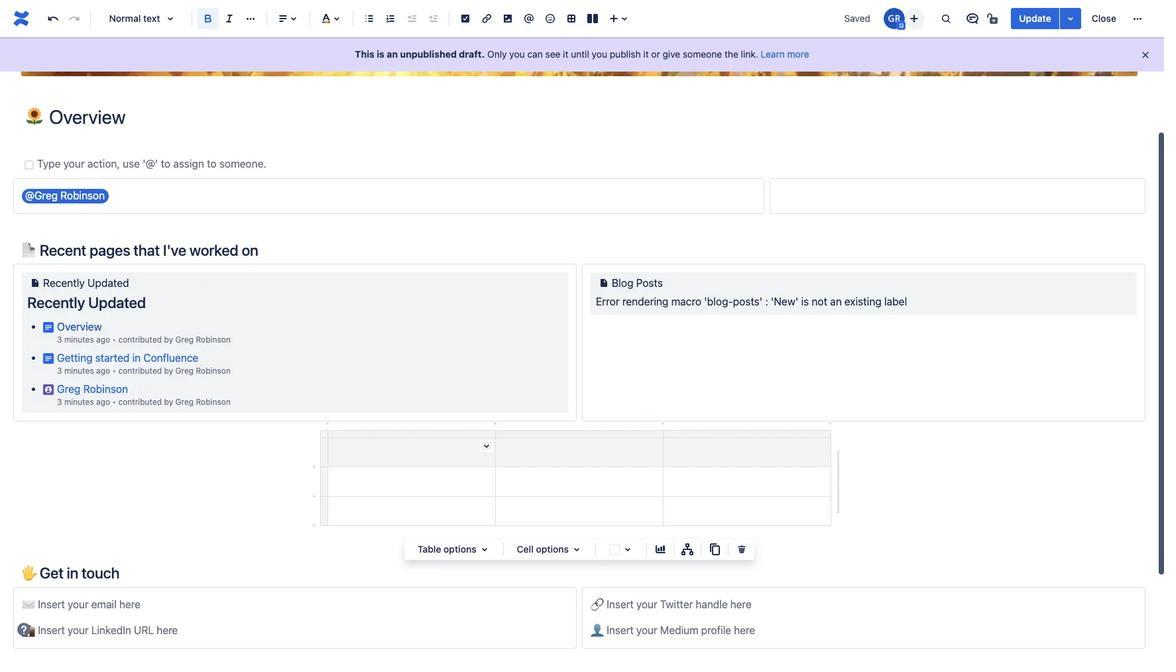 Task type: vqa. For each thing, say whether or not it's contained in the screenshot.
second 3 from the bottom of the Main Content Area, Start Typing To Enter Text. text field
yes



Task type: locate. For each thing, give the bounding box(es) containing it.
recently down recently updated image
[[27, 294, 85, 312]]

options for cell options
[[536, 544, 569, 555]]

greg robinson link
[[175, 335, 231, 345], [175, 366, 231, 376], [57, 383, 128, 395], [175, 397, 231, 407]]

1 options from the left
[[444, 544, 477, 555]]

2 by from the top
[[164, 366, 173, 376]]

updated
[[88, 278, 129, 289], [88, 294, 146, 312]]

1 minutes from the top
[[64, 335, 94, 345]]

greg robinson link for minutes
[[175, 397, 231, 407]]

table options
[[418, 544, 477, 555]]

rendering
[[623, 296, 669, 308]]

you right until
[[592, 48, 608, 60]]

bullet list ⌘⇧8 image
[[362, 11, 377, 27]]

1 vertical spatial minutes
[[64, 366, 94, 376]]

3 • from the top
[[112, 397, 116, 407]]

• inside getting started in confluence 3 minutes ago • contributed by greg robinson
[[112, 366, 116, 376]]

error
[[596, 296, 620, 308]]

in inside getting started in confluence 3 minutes ago • contributed by greg robinson
[[132, 352, 141, 364]]

is right this at the top
[[377, 48, 385, 60]]

1 vertical spatial 3
[[57, 366, 62, 376]]

recent
[[40, 241, 86, 259]]

1 horizontal spatial is
[[802, 296, 809, 308]]

1 3 from the top
[[57, 335, 62, 345]]

find and replace image
[[939, 11, 955, 27]]

confluence image
[[11, 8, 32, 29], [11, 8, 32, 29]]

1 ago from the top
[[96, 335, 110, 345]]

1 vertical spatial updated
[[88, 294, 146, 312]]

draft.
[[459, 48, 485, 60]]

0 vertical spatial 3
[[57, 335, 62, 345]]

3 by from the top
[[164, 397, 173, 407]]

options right table
[[444, 544, 477, 555]]

more formatting image
[[243, 11, 259, 27]]

1 it from the left
[[563, 48, 569, 60]]

robinson inside overview 3 minutes ago • contributed by greg robinson
[[196, 335, 231, 345]]

no restrictions image
[[987, 11, 1003, 27]]

options for table options
[[444, 544, 477, 555]]

2 • from the top
[[112, 366, 116, 376]]

greg
[[175, 335, 194, 345], [175, 366, 194, 376], [57, 383, 81, 395], [175, 397, 194, 407]]

3 contributed from the top
[[118, 397, 162, 407]]

an
[[387, 48, 398, 60], [831, 296, 842, 308]]

saved
[[845, 13, 871, 24]]

0 vertical spatial ago
[[96, 335, 110, 345]]

minutes
[[64, 335, 94, 345], [64, 366, 94, 376], [64, 397, 94, 407]]

in right get
[[67, 565, 78, 583]]

1 horizontal spatial in
[[132, 352, 141, 364]]

1 horizontal spatial options
[[536, 544, 569, 555]]

2 vertical spatial by
[[164, 397, 173, 407]]

options inside table options dropdown button
[[444, 544, 477, 555]]

posts'
[[734, 296, 763, 308]]

contributed
[[118, 335, 162, 345], [118, 366, 162, 376], [118, 397, 162, 407]]

2 vertical spatial ago
[[96, 397, 110, 407]]

greg robinson link for confluence
[[175, 366, 231, 376]]

0 horizontal spatial is
[[377, 48, 385, 60]]

• inside overview 3 minutes ago • contributed by greg robinson
[[112, 335, 116, 345]]

getting
[[57, 352, 93, 364]]

1 horizontal spatial it
[[644, 48, 649, 60]]

updated down 'pages'
[[88, 278, 129, 289]]

editable content region
[[0, 0, 1160, 657]]

2 minutes from the top
[[64, 366, 94, 376]]

0 vertical spatial by
[[164, 335, 173, 345]]

2 vertical spatial contributed
[[118, 397, 162, 407]]

📄
[[21, 241, 36, 259]]

pages
[[90, 241, 130, 259]]

1 vertical spatial by
[[164, 366, 173, 376]]

in right started
[[132, 352, 141, 364]]

recently updated down recent
[[43, 278, 129, 289]]

more
[[788, 48, 810, 60]]

ago inside greg robinson 3 minutes ago • contributed by greg robinson
[[96, 397, 110, 407]]

blog posts
[[612, 278, 663, 289]]

in for get
[[67, 565, 78, 583]]

contributed down getting started in confluence 3 minutes ago • contributed by greg robinson
[[118, 397, 162, 407]]

👤
[[591, 625, 607, 637]]

Main content area, start typing to enter text. text field
[[13, 156, 1146, 657]]

0 horizontal spatial it
[[563, 48, 569, 60]]

greg robinson image
[[884, 8, 906, 29]]

normal
[[109, 13, 141, 24]]

•
[[112, 335, 116, 345], [112, 366, 116, 376], [112, 397, 116, 407]]

more image
[[1130, 11, 1146, 27]]

options right cell
[[536, 544, 569, 555]]

table
[[418, 544, 441, 555]]

recently
[[43, 278, 85, 289], [27, 294, 85, 312]]

2 contributed from the top
[[118, 366, 162, 376]]

:sunflower: image
[[26, 107, 43, 125], [26, 107, 43, 125]]

2 ago from the top
[[96, 366, 110, 376]]

in
[[132, 352, 141, 364], [67, 565, 78, 583]]

ago
[[96, 335, 110, 345], [96, 366, 110, 376], [96, 397, 110, 407]]

in for started
[[132, 352, 141, 364]]

1 contributed from the top
[[118, 335, 162, 345]]

options
[[444, 544, 477, 555], [536, 544, 569, 555]]

is
[[377, 48, 385, 60], [802, 296, 809, 308]]

action item image
[[458, 11, 474, 27]]

🖐
[[21, 565, 36, 583]]

0 vertical spatial recently updated
[[43, 278, 129, 289]]

update button
[[1012, 8, 1060, 29]]

0 vertical spatial is
[[377, 48, 385, 60]]

2 3 from the top
[[57, 366, 62, 376]]

1 vertical spatial ago
[[96, 366, 110, 376]]

ago inside getting started in confluence 3 minutes ago • contributed by greg robinson
[[96, 366, 110, 376]]

it
[[563, 48, 569, 60], [644, 48, 649, 60]]

options inside cell options 'dropdown button'
[[536, 544, 569, 555]]

normal text
[[109, 13, 160, 24]]

2 you from the left
[[592, 48, 608, 60]]

📄 recent pages that i've worked on
[[21, 241, 258, 259]]

cell options
[[517, 544, 569, 555]]

updated up overview 3 minutes ago • contributed by greg robinson
[[88, 294, 146, 312]]

0 horizontal spatial in
[[67, 565, 78, 583]]

0 horizontal spatial you
[[510, 48, 525, 60]]

mention image
[[521, 11, 537, 27]]

1 horizontal spatial you
[[592, 48, 608, 60]]

2 vertical spatial 3
[[57, 397, 62, 407]]

recently updated up overview link
[[27, 294, 146, 312]]

italic ⌘i image
[[222, 11, 237, 27]]

chart image
[[653, 542, 669, 558]]

recently down recent
[[43, 278, 85, 289]]

0 vertical spatial an
[[387, 48, 398, 60]]

an right not
[[831, 296, 842, 308]]

2 vertical spatial •
[[112, 397, 116, 407]]

1 by from the top
[[164, 335, 173, 345]]

2 it from the left
[[644, 48, 649, 60]]

bold ⌘b image
[[200, 11, 216, 27]]

0 vertical spatial minutes
[[64, 335, 94, 345]]

contributed down "getting started in confluence" link
[[118, 366, 162, 376]]

1 horizontal spatial an
[[831, 296, 842, 308]]

blog
[[612, 278, 634, 289]]

by
[[164, 335, 173, 345], [164, 366, 173, 376], [164, 397, 173, 407]]

worked
[[190, 241, 239, 259]]

overview
[[57, 321, 102, 333]]

robinson
[[60, 190, 105, 202], [196, 335, 231, 345], [196, 366, 231, 376], [83, 383, 128, 395], [196, 397, 231, 407]]

you
[[510, 48, 525, 60], [592, 48, 608, 60]]

0 vertical spatial contributed
[[118, 335, 162, 345]]

1 • from the top
[[112, 335, 116, 345]]

getting started in confluence 3 minutes ago • contributed by greg robinson
[[57, 352, 231, 376]]

0 vertical spatial •
[[112, 335, 116, 345]]

1 vertical spatial recently
[[27, 294, 85, 312]]

comment icon image
[[965, 11, 981, 27]]

table options button
[[410, 542, 498, 558]]

contributed up "getting started in confluence" link
[[118, 335, 162, 345]]

table image
[[564, 11, 580, 27]]

1 vertical spatial is
[[802, 296, 809, 308]]

it left or
[[644, 48, 649, 60]]

3 3 from the top
[[57, 397, 62, 407]]

1 vertical spatial •
[[112, 366, 116, 376]]

align left image
[[275, 11, 291, 27]]

give
[[663, 48, 681, 60]]

recently updated
[[43, 278, 129, 289], [27, 294, 146, 312]]

an right this at the top
[[387, 48, 398, 60]]

3
[[57, 335, 62, 345], [57, 366, 62, 376], [57, 397, 62, 407]]

you left can
[[510, 48, 525, 60]]

ago inside overview 3 minutes ago • contributed by greg robinson
[[96, 335, 110, 345]]

is inside main content area, start typing to enter text. text box
[[802, 296, 809, 308]]

error rendering macro 'blog-posts' : 'new' is not an existing label
[[596, 296, 908, 308]]

i've
[[163, 241, 186, 259]]

1 vertical spatial contributed
[[118, 366, 162, 376]]

1 vertical spatial in
[[67, 565, 78, 583]]

'blog-
[[705, 296, 734, 308]]

on
[[242, 241, 258, 259]]

1 vertical spatial an
[[831, 296, 842, 308]]

3 minutes from the top
[[64, 397, 94, 407]]

existing
[[845, 296, 882, 308]]

overview link
[[57, 321, 102, 333]]

posts
[[637, 278, 663, 289]]

0 horizontal spatial options
[[444, 544, 477, 555]]

by inside greg robinson 3 minutes ago • contributed by greg robinson
[[164, 397, 173, 407]]

3 ago from the top
[[96, 397, 110, 407]]

label
[[885, 296, 908, 308]]

link image
[[479, 11, 495, 27]]

2 options from the left
[[536, 544, 569, 555]]

0 vertical spatial in
[[132, 352, 141, 364]]

is left not
[[802, 296, 809, 308]]

cell options button
[[509, 542, 590, 558]]

2 vertical spatial minutes
[[64, 397, 94, 407]]

this
[[355, 48, 375, 60]]

outdent ⇧tab image
[[404, 11, 420, 27]]

@greg robinson
[[25, 190, 105, 202]]

it right see
[[563, 48, 569, 60]]



Task type: describe. For each thing, give the bounding box(es) containing it.
an inside main content area, start typing to enter text. text box
[[831, 296, 842, 308]]

:
[[766, 296, 769, 308]]

greg inside overview 3 minutes ago • contributed by greg robinson
[[175, 335, 194, 345]]

0 horizontal spatial an
[[387, 48, 398, 60]]

touch
[[82, 565, 120, 583]]

minutes inside overview 3 minutes ago • contributed by greg robinson
[[64, 335, 94, 345]]

redo ⌘⇧z image
[[66, 11, 82, 27]]

that
[[134, 241, 160, 259]]

the
[[725, 48, 739, 60]]

'new'
[[771, 296, 799, 308]]

🖐 get in touch
[[21, 565, 120, 583]]

unpublished
[[400, 48, 457, 60]]

cell background image
[[620, 542, 636, 558]]

see
[[546, 48, 561, 60]]

copy image
[[707, 542, 723, 558]]

by inside overview 3 minutes ago • contributed by greg robinson
[[164, 335, 173, 345]]

by inside getting started in confluence 3 minutes ago • contributed by greg robinson
[[164, 366, 173, 376]]

adjust update settings image
[[1063, 11, 1079, 27]]

expand dropdown menu image
[[569, 542, 585, 558]]

💼
[[22, 625, 38, 637]]

3 inside getting started in confluence 3 minutes ago • contributed by greg robinson
[[57, 366, 62, 376]]

normal text button
[[96, 4, 186, 33]]

indent tab image
[[425, 11, 441, 27]]

or
[[652, 48, 661, 60]]

layouts image
[[585, 11, 601, 27]]

add image, video, or file image
[[500, 11, 516, 27]]

overview 3 minutes ago • contributed by greg robinson
[[57, 321, 231, 345]]

this is an unpublished draft. only you can see it until you publish it or give someone the link. learn more
[[355, 48, 810, 60]]

expand dropdown menu image
[[477, 542, 493, 558]]

macro
[[672, 296, 702, 308]]

3 inside greg robinson 3 minutes ago • contributed by greg robinson
[[57, 397, 62, 407]]

only
[[488, 48, 507, 60]]

minutes inside greg robinson 3 minutes ago • contributed by greg robinson
[[64, 397, 94, 407]]

learn more link
[[761, 48, 810, 60]]

greg inside getting started in confluence 3 minutes ago • contributed by greg robinson
[[175, 366, 194, 376]]

3 inside overview 3 minutes ago • contributed by greg robinson
[[57, 335, 62, 345]]

update
[[1020, 13, 1052, 24]]

until
[[571, 48, 590, 60]]

greg robinson 3 minutes ago • contributed by greg robinson
[[57, 383, 231, 407]]

someone
[[683, 48, 723, 60]]

link.
[[741, 48, 759, 60]]

1 you from the left
[[510, 48, 525, 60]]

✉️
[[22, 599, 38, 611]]

invite to edit image
[[907, 10, 923, 26]]

manage connected data image
[[680, 542, 696, 558]]

get
[[40, 565, 63, 583]]

minutes inside getting started in confluence 3 minutes ago • contributed by greg robinson
[[64, 366, 94, 376]]

publish
[[610, 48, 641, 60]]

can
[[528, 48, 543, 60]]

0 vertical spatial updated
[[88, 278, 129, 289]]

blog posts image
[[596, 276, 612, 291]]

robinson inside getting started in confluence 3 minutes ago • contributed by greg robinson
[[196, 366, 231, 376]]

started
[[95, 352, 130, 364]]

contributed inside getting started in confluence 3 minutes ago • contributed by greg robinson
[[118, 366, 162, 376]]

dismiss image
[[1141, 50, 1152, 60]]

contributed inside overview 3 minutes ago • contributed by greg robinson
[[118, 335, 162, 345]]

🔗
[[591, 599, 607, 611]]

undo ⌘z image
[[45, 11, 61, 27]]

cell
[[517, 544, 534, 555]]

• inside greg robinson 3 minutes ago • contributed by greg robinson
[[112, 397, 116, 407]]

close
[[1092, 13, 1117, 24]]

@greg
[[25, 190, 58, 202]]

numbered list ⌘⇧7 image
[[383, 11, 399, 27]]

contributed inside greg robinson 3 minutes ago • contributed by greg robinson
[[118, 397, 162, 407]]

Give this page a title text field
[[49, 106, 1138, 128]]

learn
[[761, 48, 785, 60]]

text
[[143, 13, 160, 24]]

recently updated image
[[27, 276, 43, 291]]

getting started in confluence link
[[57, 352, 199, 364]]

greg robinson link for ago
[[175, 335, 231, 345]]

emoji image
[[543, 11, 559, 27]]

help image
[[16, 622, 32, 638]]

not
[[812, 296, 828, 308]]

confluence
[[144, 352, 199, 364]]

0 vertical spatial recently
[[43, 278, 85, 289]]

1 vertical spatial recently updated
[[27, 294, 146, 312]]

close button
[[1084, 8, 1125, 29]]

remove image
[[734, 542, 750, 558]]



